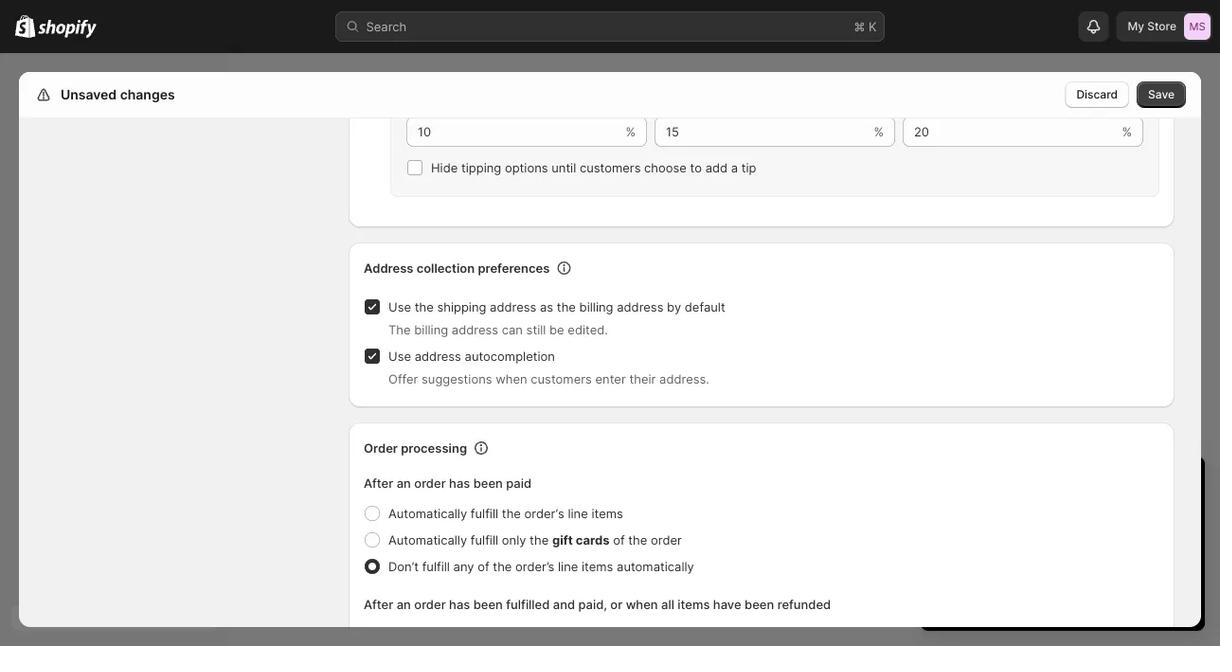 Task type: vqa. For each thing, say whether or not it's contained in the screenshot.
the Point
no



Task type: locate. For each thing, give the bounding box(es) containing it.
0 vertical spatial line
[[568, 506, 588, 521]]

to right plan
[[1019, 538, 1030, 553]]

automatically
[[617, 559, 695, 574]]

been left fulfilled
[[474, 597, 503, 612]]

a inside settings dialog
[[732, 160, 738, 175]]

1 horizontal spatial to
[[1019, 538, 1030, 553]]

0 vertical spatial order
[[414, 476, 446, 491]]

order for paid
[[414, 476, 446, 491]]

1 vertical spatial line
[[558, 559, 579, 574]]

0 vertical spatial billing
[[580, 300, 614, 314]]

1 for from the left
[[940, 557, 956, 572]]

your left first
[[1062, 557, 1088, 572]]

1 an from the top
[[397, 476, 411, 491]]

2 after from the top
[[364, 597, 394, 612]]

0 horizontal spatial for
[[940, 557, 956, 572]]

items up cards
[[592, 506, 624, 521]]

the
[[389, 322, 411, 337]]

for down select
[[940, 557, 956, 572]]

use the shipping address as the billing address by default
[[389, 300, 726, 314]]

the up the automatically
[[629, 533, 648, 547]]

items right all at the right bottom
[[678, 597, 710, 612]]

1 vertical spatial has
[[449, 597, 470, 612]]

line up cards
[[568, 506, 588, 521]]

only
[[502, 533, 526, 547]]

0 horizontal spatial shopify image
[[15, 15, 35, 38]]

address up can
[[490, 300, 537, 314]]

as
[[540, 300, 554, 314]]

settings dialog
[[19, 0, 1202, 646]]

shipping
[[437, 300, 487, 314]]

paid
[[506, 476, 532, 491]]

offer
[[389, 372, 418, 386]]

after an order has been fulfilled and paid, or when all items have been refunded
[[364, 597, 831, 612]]

1 vertical spatial when
[[626, 597, 658, 612]]

of
[[613, 533, 625, 547], [478, 559, 490, 574]]

0 vertical spatial an
[[397, 476, 411, 491]]

2 use from the top
[[389, 349, 411, 363]]

use up offer
[[389, 349, 411, 363]]

0 vertical spatial a
[[732, 160, 738, 175]]

billing
[[580, 300, 614, 314], [414, 322, 449, 337]]

choose
[[645, 160, 687, 175]]

use up the
[[389, 300, 411, 314]]

select
[[940, 538, 977, 553]]

⌘ k
[[854, 19, 877, 34]]

months.
[[1129, 557, 1176, 572]]

use for use the shipping address as the billing address by default
[[389, 300, 411, 314]]

address
[[490, 300, 537, 314], [617, 300, 664, 314], [452, 322, 499, 337], [415, 349, 462, 363]]

0 horizontal spatial % text field
[[655, 117, 871, 147]]

0 horizontal spatial a
[[732, 160, 738, 175]]

the
[[415, 300, 434, 314], [557, 300, 576, 314], [502, 506, 521, 521], [530, 533, 549, 547], [629, 533, 648, 547], [493, 559, 512, 574]]

an down 'order processing'
[[397, 476, 411, 491]]

2 % text field from the left
[[903, 117, 1119, 147]]

a left plan
[[980, 538, 987, 553]]

1 has from the top
[[449, 476, 470, 491]]

order for fulfilled
[[414, 597, 446, 612]]

% text field up tip
[[655, 117, 871, 147]]

automatically
[[389, 506, 467, 521], [389, 533, 467, 547]]

1 horizontal spatial %
[[874, 124, 884, 139]]

1 after from the top
[[364, 476, 394, 491]]

to
[[691, 160, 702, 175], [1019, 538, 1030, 553]]

automatically for automatically fulfill the order's line items
[[389, 506, 467, 521]]

your
[[1077, 538, 1103, 553], [1062, 557, 1088, 572]]

3 days left in your trial element
[[921, 506, 1206, 631]]

hide tipping options until customers choose to add a tip
[[431, 160, 757, 175]]

line down gift
[[558, 559, 579, 574]]

order
[[414, 476, 446, 491], [651, 533, 682, 547], [414, 597, 446, 612]]

0 vertical spatial use
[[389, 300, 411, 314]]

discard
[[1077, 88, 1118, 101]]

customers
[[580, 160, 641, 175], [531, 372, 592, 386]]

my
[[1128, 19, 1145, 33]]

add
[[706, 160, 728, 175]]

order up the automatically
[[651, 533, 682, 547]]

address up suggestions
[[415, 349, 462, 363]]

tipping
[[462, 160, 502, 175]]

when right or
[[626, 597, 658, 612]]

2 an from the top
[[397, 597, 411, 612]]

0 vertical spatial when
[[496, 372, 528, 386]]

plan
[[991, 538, 1015, 553]]

been left paid
[[474, 476, 503, 491]]

an
[[397, 476, 411, 491], [397, 597, 411, 612]]

processing
[[401, 441, 467, 455]]

fulfill
[[471, 506, 499, 521], [471, 533, 499, 547], [422, 559, 450, 574]]

3
[[1118, 557, 1126, 572]]

items down cards
[[582, 559, 614, 574]]

0 vertical spatial fulfill
[[471, 506, 499, 521]]

hide
[[431, 160, 458, 175]]

1 use from the top
[[389, 300, 411, 314]]

billing right the
[[414, 322, 449, 337]]

changes
[[120, 87, 175, 103]]

by
[[667, 300, 682, 314]]

shopify image
[[15, 15, 35, 38], [38, 19, 97, 38]]

% text field
[[655, 117, 871, 147], [903, 117, 1119, 147]]

3 % from the left
[[1123, 124, 1133, 139]]

an down don't
[[397, 597, 411, 612]]

suggestions
[[422, 372, 492, 386]]

order down don't
[[414, 597, 446, 612]]

2 has from the top
[[449, 597, 470, 612]]

%
[[626, 124, 636, 139], [874, 124, 884, 139], [1123, 124, 1133, 139]]

k
[[869, 19, 877, 34]]

items
[[592, 506, 624, 521], [582, 559, 614, 574], [678, 597, 710, 612]]

save
[[1149, 88, 1175, 101]]

2 automatically from the top
[[389, 533, 467, 547]]

for
[[940, 557, 956, 572], [1043, 557, 1059, 572]]

1 vertical spatial fulfill
[[471, 533, 499, 547]]

address left by
[[617, 300, 664, 314]]

2 vertical spatial order
[[414, 597, 446, 612]]

fulfill left only
[[471, 533, 499, 547]]

1 horizontal spatial of
[[613, 533, 625, 547]]

refunded
[[778, 597, 831, 612]]

after an order has been paid
[[364, 476, 532, 491]]

1 % from the left
[[626, 124, 636, 139]]

been
[[474, 476, 503, 491], [474, 597, 503, 612], [745, 597, 775, 612]]

a
[[732, 160, 738, 175], [980, 538, 987, 553]]

the billing address can still be edited.
[[389, 322, 608, 337]]

% text field down discard button
[[903, 117, 1119, 147]]

1 automatically from the top
[[389, 506, 467, 521]]

any
[[454, 559, 474, 574]]

when
[[496, 372, 528, 386], [626, 597, 658, 612]]

fulfill left any
[[422, 559, 450, 574]]

of right cards
[[613, 533, 625, 547]]

% text field
[[407, 117, 622, 147]]

after down don't
[[364, 597, 394, 612]]

when down autocompletion
[[496, 372, 528, 386]]

1 vertical spatial automatically
[[389, 533, 467, 547]]

0 horizontal spatial to
[[691, 160, 702, 175]]

has down any
[[449, 597, 470, 612]]

order's
[[516, 559, 555, 574]]

of right any
[[478, 559, 490, 574]]

the left shipping on the left of page
[[415, 300, 434, 314]]

to left add
[[691, 160, 702, 175]]

has
[[449, 476, 470, 491], [449, 597, 470, 612]]

1 vertical spatial a
[[980, 538, 987, 553]]

1 horizontal spatial % text field
[[903, 117, 1119, 147]]

use
[[389, 300, 411, 314], [389, 349, 411, 363]]

save button
[[1137, 82, 1187, 108]]

1 vertical spatial an
[[397, 597, 411, 612]]

2 % from the left
[[874, 124, 884, 139]]

customers left enter
[[531, 372, 592, 386]]

1 vertical spatial billing
[[414, 322, 449, 337]]

collection
[[417, 261, 475, 275]]

1 vertical spatial to
[[1019, 538, 1030, 553]]

0 vertical spatial your
[[1077, 538, 1103, 553]]

1 vertical spatial your
[[1062, 557, 1088, 572]]

1 horizontal spatial billing
[[580, 300, 614, 314]]

automatically down after an order has been paid
[[389, 506, 467, 521]]

2 vertical spatial fulfill
[[422, 559, 450, 574]]

0 horizontal spatial of
[[478, 559, 490, 574]]

1 horizontal spatial a
[[980, 538, 987, 553]]

order processing
[[364, 441, 467, 455]]

fulfill down after an order has been paid
[[471, 506, 499, 521]]

your up first
[[1077, 538, 1103, 553]]

0 horizontal spatial %
[[626, 124, 636, 139]]

line
[[568, 506, 588, 521], [558, 559, 579, 574]]

customers right until at the top left
[[580, 160, 641, 175]]

1 vertical spatial after
[[364, 597, 394, 612]]

0 vertical spatial after
[[364, 476, 394, 491]]

the left gift
[[530, 533, 549, 547]]

the down only
[[493, 559, 512, 574]]

0 vertical spatial to
[[691, 160, 702, 175]]

dialog
[[1209, 72, 1221, 642]]

order down the processing
[[414, 476, 446, 491]]

2 horizontal spatial %
[[1123, 124, 1133, 139]]

after
[[364, 476, 394, 491], [364, 597, 394, 612]]

for down extend
[[1043, 557, 1059, 572]]

0 vertical spatial automatically
[[389, 506, 467, 521]]

fulfilled
[[506, 597, 550, 612]]

1 vertical spatial use
[[389, 349, 411, 363]]

settings
[[57, 87, 111, 103]]

1 horizontal spatial for
[[1043, 557, 1059, 572]]

after down the order
[[364, 476, 394, 491]]

automatically up don't
[[389, 533, 467, 547]]

a left tip
[[732, 160, 738, 175]]

default
[[685, 300, 726, 314]]

to inside settings dialog
[[691, 160, 702, 175]]

be
[[550, 322, 565, 337]]

fulfill for any
[[422, 559, 450, 574]]

0 vertical spatial has
[[449, 476, 470, 491]]

use address autocompletion
[[389, 349, 555, 363]]

billing up edited.
[[580, 300, 614, 314]]

has down the processing
[[449, 476, 470, 491]]

after for after an order has been paid
[[364, 476, 394, 491]]



Task type: describe. For each thing, give the bounding box(es) containing it.
address down shipping on the left of page
[[452, 322, 499, 337]]

1 horizontal spatial when
[[626, 597, 658, 612]]

store
[[1148, 19, 1177, 33]]

1 vertical spatial of
[[478, 559, 490, 574]]

been for paid
[[474, 476, 503, 491]]

all
[[662, 597, 675, 612]]

unsaved
[[61, 87, 117, 103]]

edited.
[[568, 322, 608, 337]]

order
[[364, 441, 398, 455]]

an for after an order has been paid
[[397, 476, 411, 491]]

been for fulfilled
[[474, 597, 503, 612]]

my store
[[1128, 19, 1177, 33]]

options
[[505, 160, 548, 175]]

% for first % text field from right
[[1123, 124, 1133, 139]]

paid,
[[579, 597, 607, 612]]

discard button
[[1066, 82, 1130, 108]]

don't fulfill any of the order's line items automatically
[[389, 559, 695, 574]]

has for paid
[[449, 476, 470, 491]]

1 vertical spatial customers
[[531, 372, 592, 386]]

the right as
[[557, 300, 576, 314]]

gift
[[552, 533, 573, 547]]

0 horizontal spatial when
[[496, 372, 528, 386]]

an for after an order has been fulfilled and paid, or when all items have been refunded
[[397, 597, 411, 612]]

automatically for automatically fulfill only the gift cards of the order
[[389, 533, 467, 547]]

$1/month
[[984, 557, 1039, 572]]

address.
[[660, 372, 710, 386]]

1 vertical spatial items
[[582, 559, 614, 574]]

the up only
[[502, 506, 521, 521]]

order's
[[525, 506, 565, 521]]

fulfill for the
[[471, 506, 499, 521]]

been right have
[[745, 597, 775, 612]]

1 % text field from the left
[[655, 117, 871, 147]]

% for second % text field from the right
[[874, 124, 884, 139]]

extend
[[1034, 538, 1074, 553]]

⌘
[[854, 19, 866, 34]]

address
[[364, 261, 414, 275]]

preferences
[[478, 261, 550, 275]]

0 horizontal spatial billing
[[414, 322, 449, 337]]

trial
[[1154, 538, 1176, 553]]

until
[[552, 160, 577, 175]]

have
[[714, 597, 742, 612]]

% for % text box
[[626, 124, 636, 139]]

enter
[[596, 372, 626, 386]]

1 vertical spatial order
[[651, 533, 682, 547]]

after for after an order has been fulfilled and paid, or when all items have been refunded
[[364, 597, 394, 612]]

my store image
[[1185, 13, 1211, 40]]

address collection preferences
[[364, 261, 550, 275]]

automatically fulfill the order's line items
[[389, 506, 624, 521]]

2 vertical spatial items
[[678, 597, 710, 612]]

select a plan to extend your shopify trial for just $1/month for your first 3 months.
[[940, 538, 1176, 572]]

offer suggestions when customers enter their address.
[[389, 372, 710, 386]]

use for use address autocompletion
[[389, 349, 411, 363]]

a inside select a plan to extend your shopify trial for just $1/month for your first 3 months.
[[980, 538, 987, 553]]

0 vertical spatial customers
[[580, 160, 641, 175]]

0 vertical spatial items
[[592, 506, 624, 521]]

shopify
[[1107, 538, 1151, 553]]

don't
[[389, 559, 419, 574]]

and
[[553, 597, 575, 612]]

has for fulfilled
[[449, 597, 470, 612]]

cards
[[576, 533, 610, 547]]

their
[[630, 372, 656, 386]]

automatically fulfill only the gift cards of the order
[[389, 533, 682, 547]]

1 horizontal spatial shopify image
[[38, 19, 97, 38]]

autocompletion
[[465, 349, 555, 363]]

0 vertical spatial of
[[613, 533, 625, 547]]

still
[[527, 322, 546, 337]]

tip
[[742, 160, 757, 175]]

unsaved changes
[[61, 87, 175, 103]]

2 for from the left
[[1043, 557, 1059, 572]]

first
[[1092, 557, 1115, 572]]

just
[[960, 557, 981, 572]]

or
[[611, 597, 623, 612]]

to inside select a plan to extend your shopify trial for just $1/month for your first 3 months.
[[1019, 538, 1030, 553]]

search
[[366, 19, 407, 34]]

can
[[502, 322, 523, 337]]

fulfill for only
[[471, 533, 499, 547]]



